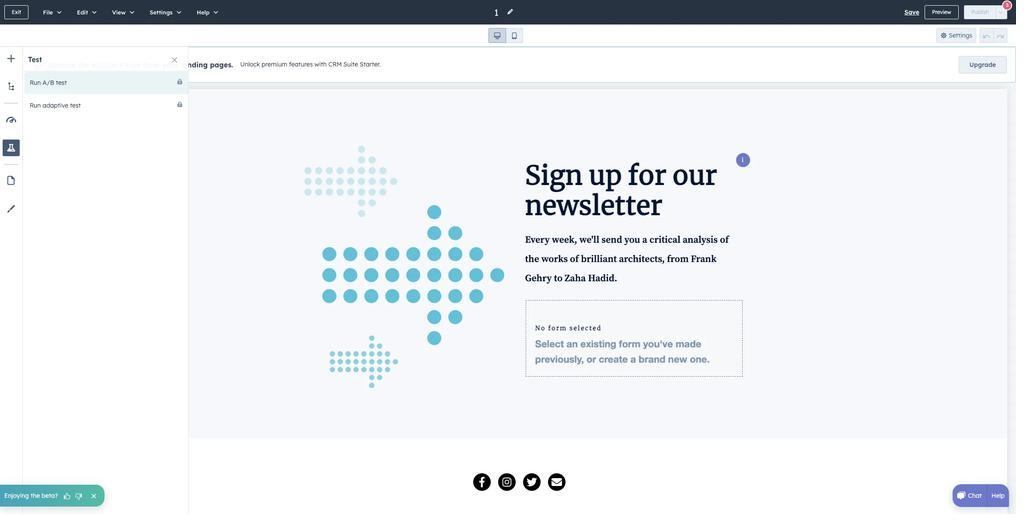 Task type: vqa. For each thing, say whether or not it's contained in the screenshot.
right Settings
yes



Task type: describe. For each thing, give the bounding box(es) containing it.
enjoying the beta?
[[4, 492, 58, 500]]

logo
[[125, 60, 141, 69]]

publish
[[972, 9, 989, 15]]

edit button
[[68, 0, 103, 25]]

publish group
[[964, 5, 1008, 19]]

run adaptive test
[[30, 102, 81, 109]]

starter.
[[360, 60, 381, 68]]

run adaptive test button
[[25, 94, 188, 117]]

remove
[[48, 60, 76, 69]]

unlock
[[240, 60, 260, 68]]

exit link
[[4, 5, 29, 19]]

test
[[28, 55, 42, 64]]

edit
[[77, 9, 88, 16]]

test for run adaptive test
[[70, 102, 81, 109]]

run a/b test
[[30, 79, 67, 87]]

from
[[143, 60, 160, 69]]

pages.
[[210, 60, 233, 69]]

run a/b test button
[[25, 71, 188, 94]]

run for run a/b test
[[30, 79, 41, 87]]

2 group from the left
[[980, 28, 1008, 43]]

upgrade link
[[959, 56, 1007, 74]]

file button
[[34, 0, 68, 25]]

help button
[[188, 0, 224, 25]]

test for run a/b test
[[56, 79, 67, 87]]

1 horizontal spatial help
[[992, 492, 1005, 500]]

a/b
[[43, 79, 54, 87]]

preview
[[932, 9, 951, 15]]

unlock premium features with crm suite starter.
[[240, 60, 381, 68]]

thumbsup image
[[63, 492, 71, 501]]

file
[[43, 9, 53, 16]]

preview button
[[925, 5, 959, 19]]



Task type: locate. For each thing, give the bounding box(es) containing it.
None field
[[494, 6, 502, 18]]

test
[[56, 79, 67, 87], [70, 102, 81, 109]]

hubspot
[[92, 60, 123, 69]]

the
[[78, 60, 89, 69], [31, 492, 40, 500]]

features
[[289, 60, 313, 68]]

1 horizontal spatial settings
[[949, 32, 973, 39]]

close image
[[172, 57, 177, 63]]

1 group from the left
[[489, 28, 523, 43]]

0 vertical spatial test
[[56, 79, 67, 87]]

publish button
[[964, 5, 997, 19]]

exit
[[12, 9, 21, 15]]

landing
[[181, 60, 208, 69]]

run inside button
[[30, 79, 41, 87]]

3
[[1006, 2, 1009, 8]]

settings right the view button
[[150, 9, 173, 16]]

1 vertical spatial test
[[70, 102, 81, 109]]

0 horizontal spatial test
[[56, 79, 67, 87]]

1 vertical spatial run
[[30, 102, 41, 109]]

remove the hubspot logo from your landing pages.
[[48, 60, 233, 69]]

premium
[[262, 60, 287, 68]]

0 horizontal spatial settings
[[150, 9, 173, 16]]

test inside run adaptive test button
[[70, 102, 81, 109]]

chat
[[968, 492, 982, 500]]

settings down preview button
[[949, 32, 973, 39]]

enjoying
[[4, 492, 29, 500]]

the inside button
[[31, 492, 40, 500]]

test inside run a/b test button
[[56, 79, 67, 87]]

0 horizontal spatial help
[[197, 9, 210, 16]]

suite
[[344, 60, 358, 68]]

settings button
[[141, 0, 188, 25], [937, 28, 977, 43]]

help
[[197, 9, 210, 16], [992, 492, 1005, 500]]

run inside button
[[30, 102, 41, 109]]

save button
[[905, 7, 920, 18]]

test right adaptive
[[70, 102, 81, 109]]

help inside button
[[197, 9, 210, 16]]

run left a/b
[[30, 79, 41, 87]]

2 run from the top
[[30, 102, 41, 109]]

run
[[30, 79, 41, 87], [30, 102, 41, 109]]

test right a/b
[[56, 79, 67, 87]]

crm
[[328, 60, 342, 68]]

1 vertical spatial the
[[31, 492, 40, 500]]

run left adaptive
[[30, 102, 41, 109]]

1 horizontal spatial group
[[980, 28, 1008, 43]]

1 vertical spatial help
[[992, 492, 1005, 500]]

view button
[[103, 0, 141, 25]]

the right remove
[[78, 60, 89, 69]]

0 vertical spatial help
[[197, 9, 210, 16]]

1 run from the top
[[30, 79, 41, 87]]

1 horizontal spatial settings button
[[937, 28, 977, 43]]

0 horizontal spatial group
[[489, 28, 523, 43]]

1 vertical spatial settings
[[949, 32, 973, 39]]

group
[[489, 28, 523, 43], [980, 28, 1008, 43]]

adaptive
[[43, 102, 68, 109]]

the left 'beta?'
[[31, 492, 40, 500]]

0 vertical spatial run
[[30, 79, 41, 87]]

0 horizontal spatial the
[[31, 492, 40, 500]]

your
[[162, 60, 178, 69]]

0 vertical spatial the
[[78, 60, 89, 69]]

upgrade
[[970, 61, 996, 69]]

0 vertical spatial settings button
[[141, 0, 188, 25]]

settings
[[150, 9, 173, 16], [949, 32, 973, 39]]

1 horizontal spatial test
[[70, 102, 81, 109]]

enjoying the beta? button
[[0, 485, 104, 507]]

view
[[112, 9, 126, 16]]

thumbsdown image
[[75, 492, 82, 501]]

beta?
[[42, 492, 58, 500]]

with
[[315, 60, 327, 68]]

0 horizontal spatial settings button
[[141, 0, 188, 25]]

0 vertical spatial settings
[[150, 9, 173, 16]]

the for beta?
[[31, 492, 40, 500]]

the for hubspot
[[78, 60, 89, 69]]

1 vertical spatial settings button
[[937, 28, 977, 43]]

run for run adaptive test
[[30, 102, 41, 109]]

save
[[905, 8, 920, 16]]

1 horizontal spatial the
[[78, 60, 89, 69]]



